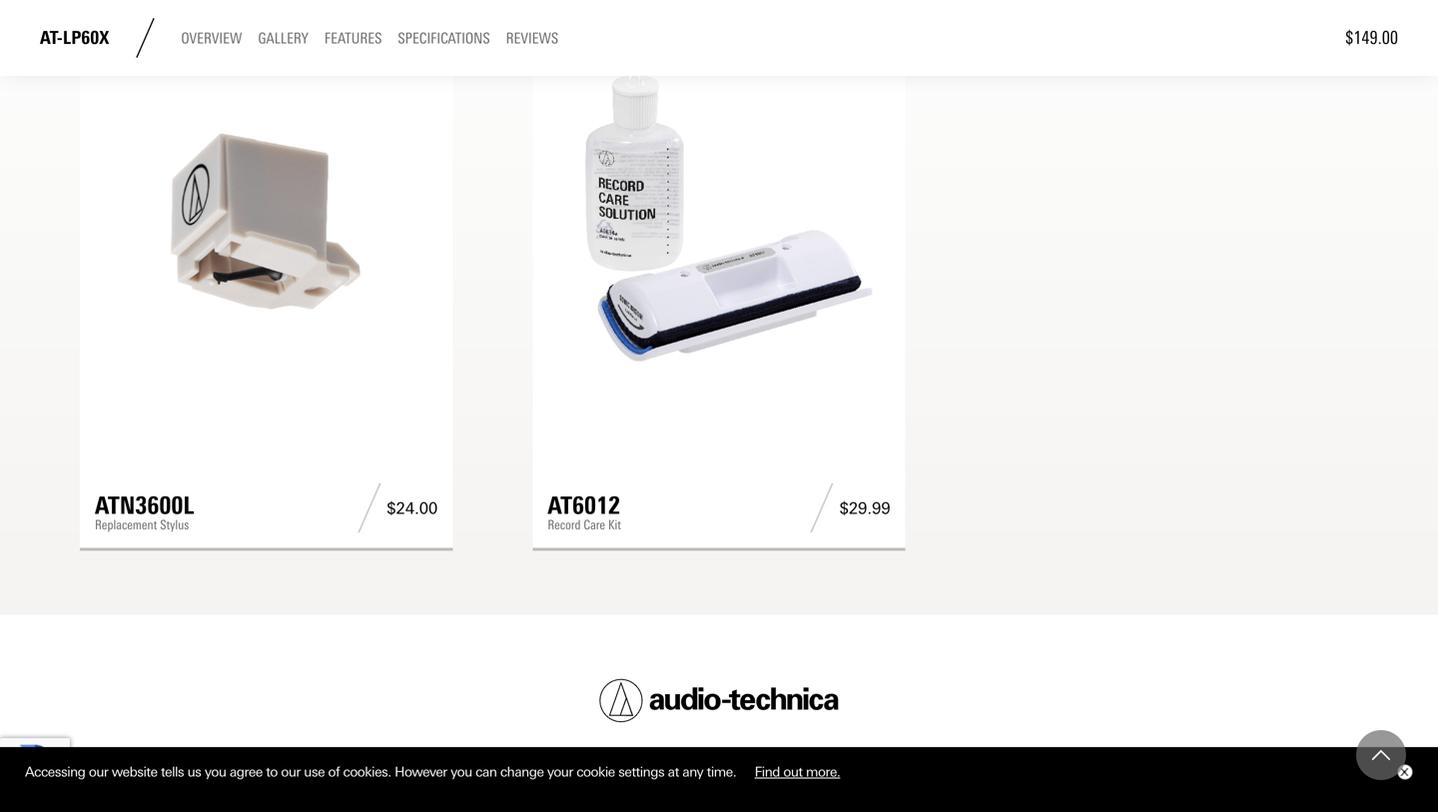 Task type: locate. For each thing, give the bounding box(es) containing it.
1 divider line image from the left
[[352, 483, 387, 533]]

arrow up image
[[1373, 746, 1390, 764]]

at-lp60x
[[40, 27, 109, 48]]

at6012 image
[[548, 49, 891, 392]]

us
[[187, 764, 201, 780]]

reviews
[[506, 30, 559, 48]]

can
[[476, 764, 497, 780]]

1 you from the left
[[205, 764, 226, 780]]

you
[[205, 764, 226, 780], [451, 764, 472, 780]]

2 divider line image from the left
[[805, 483, 840, 533]]

settings
[[619, 764, 664, 780]]

find out more. link
[[740, 757, 855, 787]]

cookie
[[577, 764, 615, 780]]

of
[[328, 764, 340, 780]]

stylus
[[160, 517, 189, 533]]

$149.00
[[1346, 27, 1398, 49]]

0 horizontal spatial divider line image
[[352, 483, 387, 533]]

more.
[[806, 764, 840, 780]]

divider line image for atn3600l
[[352, 483, 387, 533]]

find
[[755, 764, 780, 780]]

atn3600l image
[[95, 49, 438, 392]]

divider line image
[[352, 483, 387, 533], [805, 483, 840, 533]]

time.
[[707, 764, 736, 780]]

record
[[548, 517, 581, 533]]

out
[[784, 764, 803, 780]]

gallery
[[258, 30, 309, 48]]

you left can
[[451, 764, 472, 780]]

you right the "us"
[[205, 764, 226, 780]]

store logo image
[[599, 679, 839, 723]]

our
[[89, 764, 108, 780], [281, 764, 301, 780]]

1 horizontal spatial our
[[281, 764, 301, 780]]

1 horizontal spatial you
[[451, 764, 472, 780]]

1 our from the left
[[89, 764, 108, 780]]

0 horizontal spatial you
[[205, 764, 226, 780]]

at-
[[40, 27, 63, 48]]

0 horizontal spatial our
[[89, 764, 108, 780]]

our right to
[[281, 764, 301, 780]]

our left website at the left
[[89, 764, 108, 780]]

website
[[112, 764, 157, 780]]

1 horizontal spatial divider line image
[[805, 483, 840, 533]]

replacement
[[95, 517, 157, 533]]

at6012
[[548, 491, 620, 520]]



Task type: vqa. For each thing, say whether or not it's contained in the screenshot.
leftmost you
yes



Task type: describe. For each thing, give the bounding box(es) containing it.
$29.99
[[840, 499, 891, 517]]

$24.00
[[387, 499, 438, 517]]

features
[[325, 30, 382, 48]]

accessing
[[25, 764, 85, 780]]

divider line image
[[125, 18, 165, 58]]

change
[[500, 764, 544, 780]]

2 our from the left
[[281, 764, 301, 780]]

cross image
[[1400, 768, 1408, 776]]

find out more.
[[755, 764, 840, 780]]

2 you from the left
[[451, 764, 472, 780]]

your
[[547, 764, 573, 780]]

agree
[[230, 764, 263, 780]]

specifications
[[398, 30, 490, 48]]

overview
[[181, 30, 242, 48]]

any
[[682, 764, 703, 780]]

at
[[668, 764, 679, 780]]

use
[[304, 764, 325, 780]]

accessing our website tells us you agree to our use of cookies. however you can change your cookie settings at any time.
[[25, 764, 740, 780]]

cookies.
[[343, 764, 391, 780]]

however
[[395, 764, 447, 780]]

lp60x
[[63, 27, 109, 48]]

divider line image for at6012
[[805, 483, 840, 533]]

care
[[584, 517, 605, 533]]

atn3600l
[[95, 491, 194, 520]]

tells
[[161, 764, 184, 780]]

at6012 record care kit
[[548, 491, 621, 533]]

to
[[266, 764, 278, 780]]

kit
[[608, 517, 621, 533]]

atn3600l replacement stylus
[[95, 491, 194, 533]]



